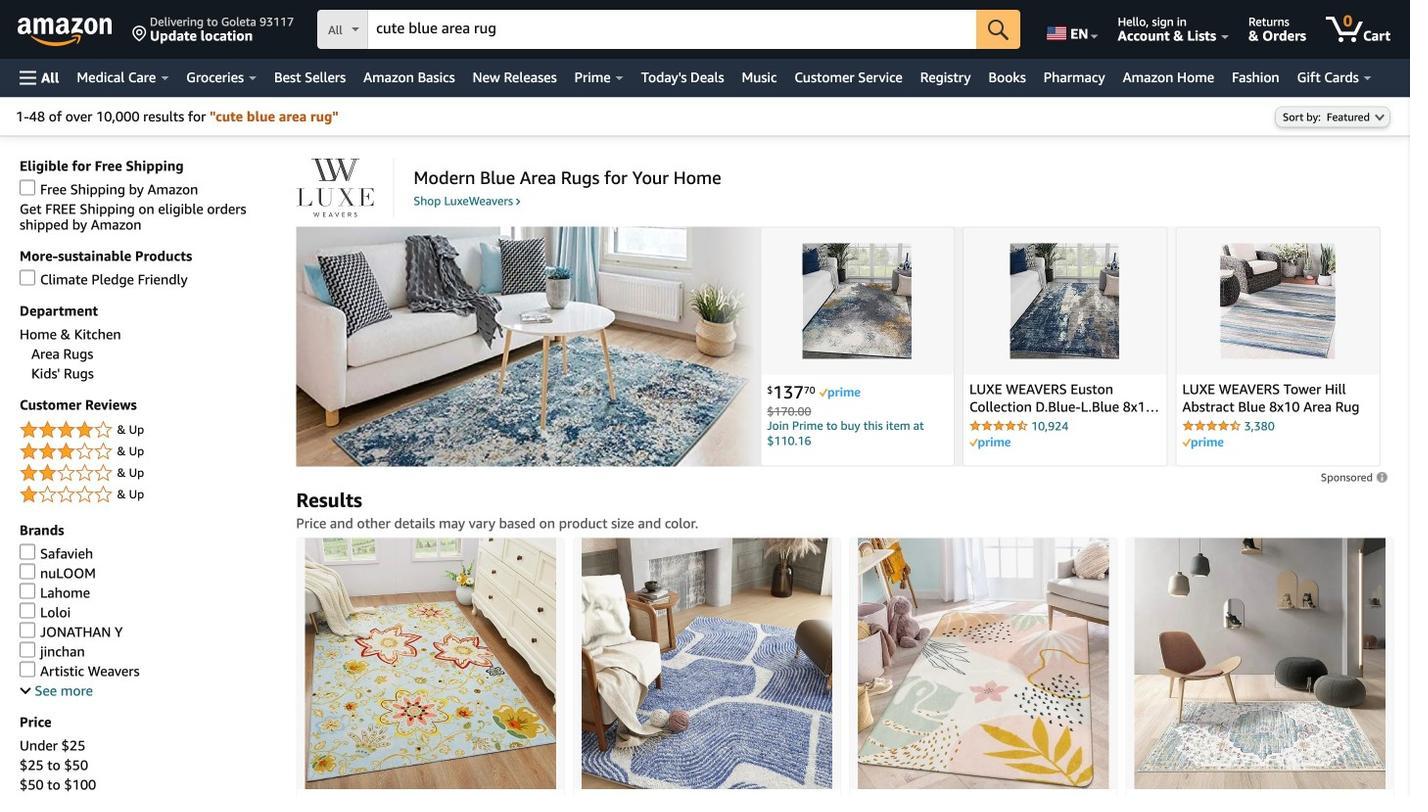Task type: describe. For each thing, give the bounding box(es) containing it.
4 checkbox image from the top
[[20, 564, 35, 579]]

1 star & up element
[[20, 483, 277, 507]]

sponsored ad - lahome pink rug for living room - 5x7 area rug washable non-slip boho rugs for bedroom throw cute soft kids... image
[[858, 538, 1110, 789]]

dropdown image
[[1375, 113, 1385, 121]]

5 checkbox image from the top
[[20, 583, 35, 599]]

amazon image
[[18, 18, 113, 47]]

0 horizontal spatial eligible for prime. image
[[820, 387, 861, 399]]

2 checkbox image from the top
[[20, 662, 35, 677]]

1 horizontal spatial eligible for prime. image
[[970, 437, 1011, 449]]

3 checkbox image from the top
[[20, 544, 35, 560]]

2 horizontal spatial eligible for prime. image
[[1183, 437, 1224, 449]]

2 checkbox image from the top
[[20, 270, 35, 286]]

sponsored ad - homore washable floral area rug 4x6, blue area rugs for bedroom non slip vintage rug for entryway laundry r... image
[[305, 538, 556, 789]]

none submit inside navigation navigation
[[977, 10, 1021, 49]]

6 checkbox image from the top
[[20, 623, 35, 638]]

Search Amazon text field
[[368, 11, 977, 48]]

3 stars & up element
[[20, 440, 277, 464]]



Task type: vqa. For each thing, say whether or not it's contained in the screenshot.
alone!
no



Task type: locate. For each thing, give the bounding box(es) containing it.
1 checkbox image from the top
[[20, 180, 35, 195]]

sponsored ad - pajata light blue 3'x5' area rug vintage bohemian floral cover print distressed small carpet for bedroom li... image
[[1135, 538, 1386, 789]]

1 checkbox image from the top
[[20, 603, 35, 619]]

navigation navigation
[[0, 0, 1411, 97]]

checkbox image
[[20, 180, 35, 195], [20, 270, 35, 286], [20, 544, 35, 560], [20, 564, 35, 579], [20, 583, 35, 599], [20, 623, 35, 638], [20, 642, 35, 658]]

2 stars & up element
[[20, 462, 277, 485]]

1 vertical spatial checkbox image
[[20, 662, 35, 677]]

None search field
[[318, 10, 1021, 51]]

checkbox image
[[20, 603, 35, 619], [20, 662, 35, 677]]

extender expand image
[[20, 684, 31, 695]]

eligible for prime. image
[[820, 387, 861, 399], [1183, 437, 1224, 449], [970, 437, 1011, 449]]

None submit
[[977, 10, 1021, 49]]

7 checkbox image from the top
[[20, 642, 35, 658]]

none search field inside navigation navigation
[[318, 10, 1021, 51]]

4 stars & up element
[[20, 419, 277, 442]]

sponsored ad - odika ultra soft area rug 3x5, non slip, stain resistant living room rug, washable area rugs for living roo... image
[[582, 538, 833, 789]]

0 vertical spatial checkbox image
[[20, 603, 35, 619]]



